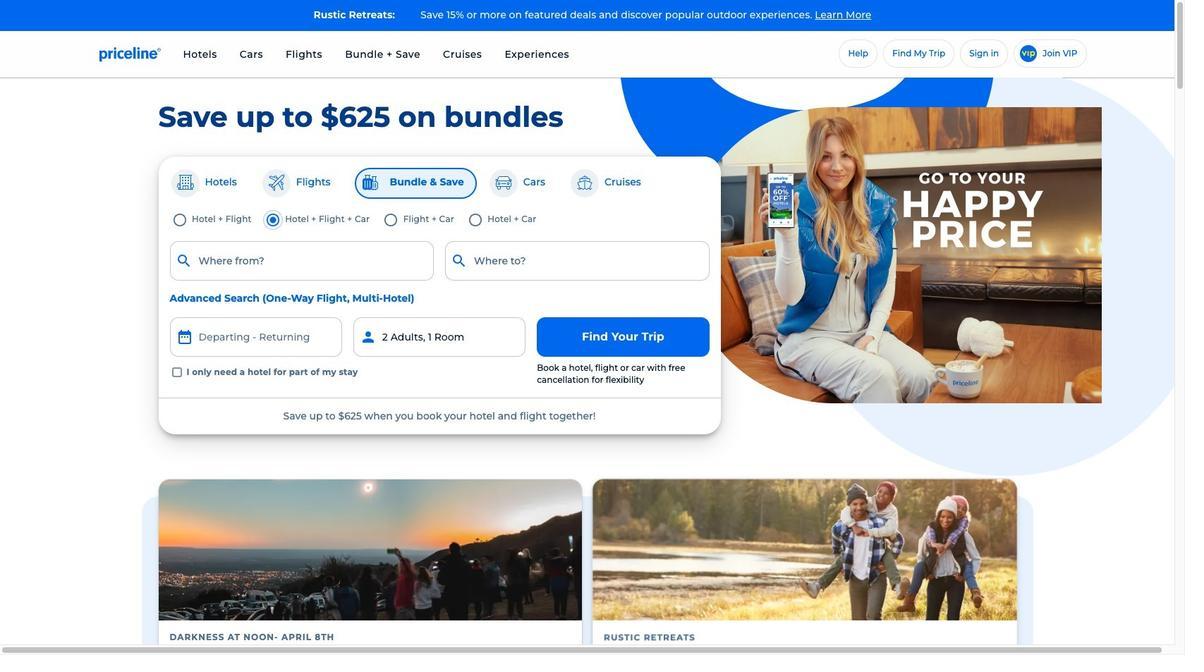 Task type: vqa. For each thing, say whether or not it's contained in the screenshot.
Where from? field
yes



Task type: locate. For each thing, give the bounding box(es) containing it.
None button
[[170, 318, 342, 357]]

0 horizontal spatial none field
[[170, 241, 434, 281]]

Where to? field
[[445, 241, 710, 281]]

None field
[[170, 241, 434, 281], [445, 241, 710, 281]]

none field where from?
[[170, 241, 434, 281]]

priceline.com home image
[[99, 46, 161, 62]]

types of travel tab list
[[170, 168, 710, 199]]

1 horizontal spatial none field
[[445, 241, 710, 281]]

none field where to?
[[445, 241, 710, 281]]

1 none field from the left
[[170, 241, 434, 281]]

2 none field from the left
[[445, 241, 710, 281]]

vip badge icon image
[[1020, 45, 1037, 62]]



Task type: describe. For each thing, give the bounding box(es) containing it.
Where from? field
[[170, 241, 434, 281]]



